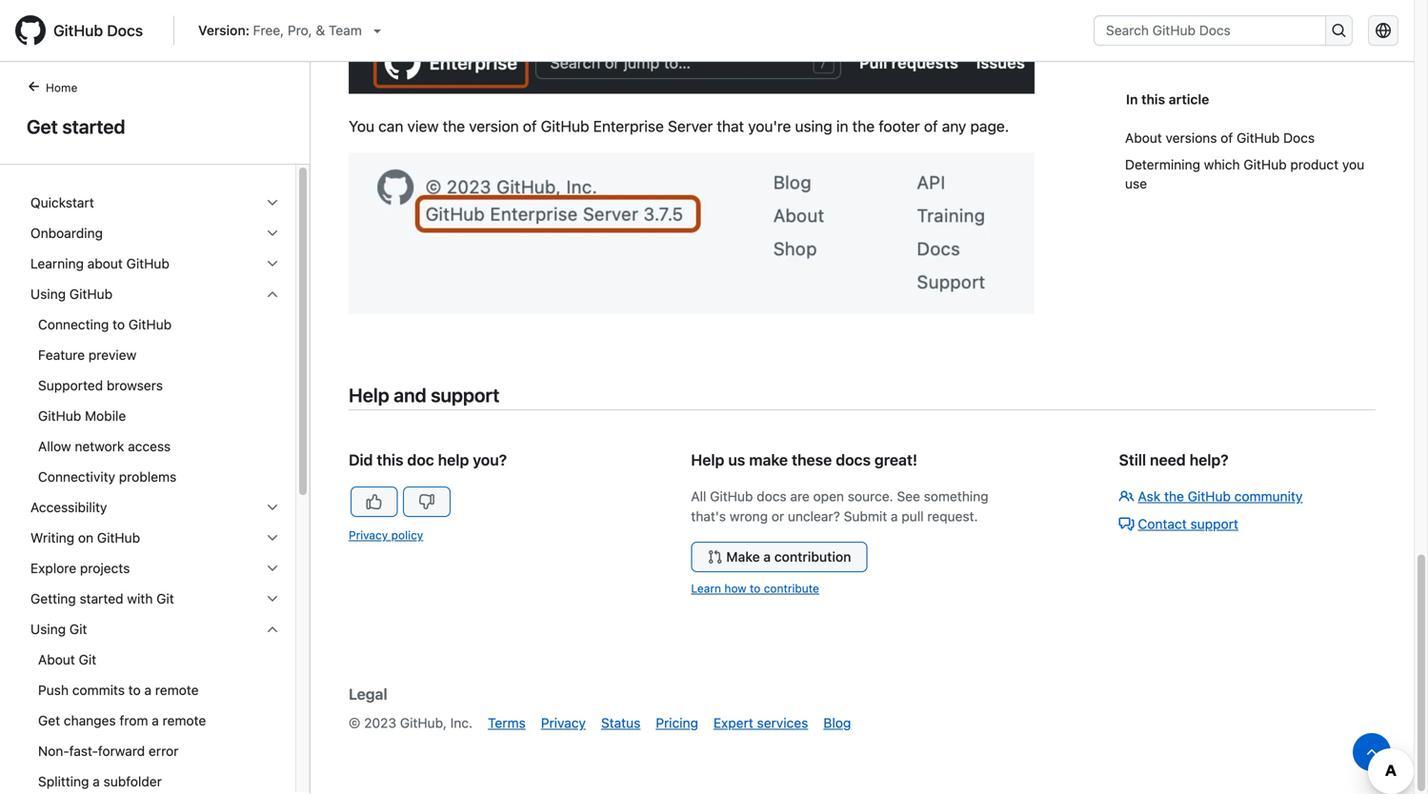 Task type: vqa. For each thing, say whether or not it's contained in the screenshot.
default.
no



Task type: describe. For each thing, give the bounding box(es) containing it.
still
[[1119, 451, 1147, 469]]

non-fast-forward error link
[[23, 737, 288, 767]]

github left 'enterprise'
[[541, 117, 589, 135]]

github inside 'determining which github product you use'
[[1244, 157, 1287, 172]]

0 horizontal spatial support
[[431, 384, 500, 407]]

sc 9kayk9 0 image for using github
[[265, 287, 280, 302]]

sc 9kayk9 0 image for accessibility
[[265, 500, 280, 516]]

push commits to a remote
[[38, 683, 199, 699]]

github up contact support
[[1188, 489, 1231, 505]]

sc 9kayk9 0 image for writing on github
[[265, 531, 280, 546]]

on
[[78, 530, 93, 546]]

sc 9kayk9 0 image for onboarding
[[265, 226, 280, 241]]

make a contribution link
[[691, 542, 868, 573]]

contribute
[[764, 582, 820, 596]]

home link
[[19, 79, 108, 98]]

using github element containing using github
[[15, 279, 295, 493]]

us
[[728, 451, 746, 469]]

get started element
[[0, 77, 311, 795]]

contact
[[1138, 517, 1187, 532]]

supported browsers link
[[23, 371, 288, 401]]

using
[[795, 117, 833, 135]]

article
[[1169, 91, 1210, 107]]

2023
[[364, 716, 397, 732]]

github inside all github docs are open source. see something that's wrong or unclear? submit a pull request.
[[710, 489, 753, 505]]

push
[[38, 683, 69, 699]]

feature
[[38, 347, 85, 363]]

access
[[128, 439, 171, 455]]

and
[[394, 384, 427, 407]]

still need help?
[[1119, 451, 1229, 469]]

or
[[772, 509, 784, 525]]

to inside the connecting to github link
[[113, 317, 125, 333]]

&
[[316, 22, 325, 38]]

can
[[379, 117, 403, 135]]

0 horizontal spatial docs
[[107, 21, 143, 40]]

github,
[[400, 716, 447, 732]]

blog link
[[824, 716, 851, 732]]

team
[[329, 22, 362, 38]]

blog
[[824, 716, 851, 732]]

connectivity
[[38, 469, 115, 485]]

all github docs are open source. see something that's wrong or unclear? submit a pull request.
[[691, 489, 989, 525]]

writing
[[30, 530, 74, 546]]

getting
[[30, 591, 76, 607]]

using git element containing about git
[[15, 645, 295, 795]]

pricing
[[656, 716, 699, 732]]

help?
[[1190, 451, 1229, 469]]

screenshot of the header of any page on github. the github logo and "github ae" are highlighted with an orange outline. image
[[349, 27, 1035, 94]]

to for learn how to contribute
[[750, 582, 761, 596]]

terms
[[488, 716, 526, 732]]

open
[[814, 489, 844, 505]]

ask
[[1138, 489, 1161, 505]]

privacy for privacy
[[541, 716, 586, 732]]

from
[[120, 713, 148, 729]]

started for get
[[62, 115, 125, 138]]

learn how to contribute link
[[691, 582, 820, 596]]

in this article
[[1126, 91, 1210, 107]]

using github element containing connecting to github
[[15, 310, 295, 493]]

git inside getting started with git dropdown button
[[156, 591, 174, 607]]

make
[[749, 451, 788, 469]]

make a contribution
[[727, 550, 851, 565]]

supported browsers
[[38, 378, 163, 394]]

view
[[407, 117, 439, 135]]

legal
[[349, 686, 388, 704]]

using for using git
[[30, 622, 66, 638]]

git for about git
[[79, 652, 96, 668]]

about git
[[38, 652, 96, 668]]

get changes from a remote
[[38, 713, 206, 729]]

using github button
[[23, 279, 288, 310]]

version
[[469, 117, 519, 135]]

this for did
[[377, 451, 404, 469]]

connectivity problems
[[38, 469, 177, 485]]

a inside all github docs are open source. see something that's wrong or unclear? submit a pull request.
[[891, 509, 898, 525]]

started for getting
[[80, 591, 123, 607]]

you can view the version of github enterprise server that you're using in the footer of any page.
[[349, 117, 1009, 135]]

©
[[349, 716, 361, 732]]

a right make
[[764, 550, 771, 565]]

allow network access
[[38, 439, 171, 455]]

problems
[[119, 469, 177, 485]]

expert
[[714, 716, 754, 732]]

splitting
[[38, 774, 89, 790]]

a right splitting
[[93, 774, 100, 790]]

footer
[[879, 117, 920, 135]]

version:
[[198, 22, 250, 38]]

about versions of github docs link
[[1126, 125, 1369, 152]]

determining which github product you use
[[1126, 157, 1365, 192]]

search image
[[1332, 23, 1347, 38]]

versions
[[1166, 130, 1217, 146]]

in this article element
[[1126, 90, 1376, 110]]

help for help us make these docs great!
[[691, 451, 725, 469]]

docs inside all github docs are open source. see something that's wrong or unclear? submit a pull request.
[[757, 489, 787, 505]]

did
[[349, 451, 373, 469]]

non-
[[38, 744, 69, 760]]

1 horizontal spatial the
[[853, 117, 875, 135]]

learn
[[691, 582, 721, 596]]

wrong
[[730, 509, 768, 525]]

server
[[668, 117, 713, 135]]

github up 'home'
[[53, 21, 103, 40]]

explore projects button
[[23, 554, 288, 584]]

0 horizontal spatial the
[[443, 117, 465, 135]]

scroll to top image
[[1365, 745, 1380, 761]]

github right on
[[97, 530, 140, 546]]

get for get started
[[27, 115, 58, 138]]

ask the github community link
[[1119, 489, 1303, 505]]

get changes from a remote link
[[23, 706, 288, 737]]

sc 9kayk9 0 image for getting started with git
[[265, 592, 280, 607]]

select language: current language is english image
[[1376, 23, 1391, 38]]

quickstart
[[30, 195, 94, 211]]

projects
[[80, 561, 130, 577]]

splitting a subfolder
[[38, 774, 162, 790]]

privacy for privacy policy
[[349, 529, 388, 542]]



Task type: locate. For each thing, give the bounding box(es) containing it.
sc 9kayk9 0 image inside getting started with git dropdown button
[[265, 592, 280, 607]]

git for using git
[[69, 622, 87, 638]]

0 horizontal spatial privacy
[[349, 529, 388, 542]]

github docs
[[53, 21, 143, 40]]

sc 9kayk9 0 image inside 'onboarding' dropdown button
[[265, 226, 280, 241]]

that's
[[691, 509, 726, 525]]

to for push commits to a remote
[[128, 683, 141, 699]]

1 horizontal spatial help
[[691, 451, 725, 469]]

privacy
[[349, 529, 388, 542], [541, 716, 586, 732]]

1 horizontal spatial to
[[128, 683, 141, 699]]

using down learning
[[30, 286, 66, 302]]

0 horizontal spatial docs
[[757, 489, 787, 505]]

with
[[127, 591, 153, 607]]

determining which github product you use link
[[1126, 152, 1369, 197]]

the
[[443, 117, 465, 135], [853, 117, 875, 135], [1165, 489, 1185, 505]]

0 horizontal spatial this
[[377, 451, 404, 469]]

github docs link
[[15, 15, 158, 46]]

using git element containing using git
[[15, 615, 295, 795]]

help for help and support
[[349, 384, 389, 407]]

quickstart button
[[23, 188, 288, 218]]

privacy policy
[[349, 529, 423, 542]]

git up commits
[[79, 652, 96, 668]]

page.
[[971, 117, 1009, 135]]

about
[[87, 256, 123, 272]]

git
[[156, 591, 174, 607], [69, 622, 87, 638], [79, 652, 96, 668]]

2 using git element from the top
[[15, 645, 295, 795]]

0 vertical spatial docs
[[107, 21, 143, 40]]

about inside about versions of github docs link
[[1126, 130, 1162, 146]]

this for in
[[1142, 91, 1166, 107]]

0 vertical spatial docs
[[836, 451, 871, 469]]

accessibility button
[[23, 493, 288, 523]]

0 horizontal spatial about
[[38, 652, 75, 668]]

are
[[790, 489, 810, 505]]

0 horizontal spatial to
[[113, 317, 125, 333]]

github mobile
[[38, 408, 126, 424]]

screenshot of the footer of github enterprise server. "github enterprise server 3.7.5" is highlighted with an orange outline. image
[[349, 153, 1035, 315]]

1 horizontal spatial about
[[1126, 130, 1162, 146]]

1 horizontal spatial of
[[924, 117, 938, 135]]

0 vertical spatial started
[[62, 115, 125, 138]]

remote down about git link
[[155, 683, 199, 699]]

git right the with
[[156, 591, 174, 607]]

to
[[113, 317, 125, 333], [750, 582, 761, 596], [128, 683, 141, 699]]

github up wrong
[[710, 489, 753, 505]]

remote for push commits to a remote
[[155, 683, 199, 699]]

of up which
[[1221, 130, 1233, 146]]

privacy policy link
[[349, 529, 423, 542]]

using git button
[[23, 615, 288, 645]]

0 horizontal spatial help
[[349, 384, 389, 407]]

5 sc 9kayk9 0 image from the top
[[265, 561, 280, 577]]

remote
[[155, 683, 199, 699], [163, 713, 206, 729]]

1 sc 9kayk9 0 image from the top
[[265, 500, 280, 516]]

learning about github button
[[23, 249, 288, 279]]

great!
[[875, 451, 918, 469]]

0 vertical spatial privacy
[[349, 529, 388, 542]]

1 vertical spatial support
[[1191, 517, 1239, 532]]

1 vertical spatial sc 9kayk9 0 image
[[265, 531, 280, 546]]

1 horizontal spatial support
[[1191, 517, 1239, 532]]

inc.
[[451, 716, 473, 732]]

community
[[1235, 489, 1303, 505]]

of left any
[[924, 117, 938, 135]]

sc 9kayk9 0 image inside using github dropdown button
[[265, 287, 280, 302]]

sc 9kayk9 0 image inside quickstart dropdown button
[[265, 195, 280, 211]]

writing on github button
[[23, 523, 288, 554]]

this inside in this article element
[[1142, 91, 1166, 107]]

about for about git
[[38, 652, 75, 668]]

0 vertical spatial sc 9kayk9 0 image
[[265, 500, 280, 516]]

1 using git element from the top
[[15, 615, 295, 795]]

git up about git
[[69, 622, 87, 638]]

support down ask the github community "link"
[[1191, 517, 1239, 532]]

you're
[[748, 117, 791, 135]]

non-fast-forward error
[[38, 744, 179, 760]]

tooltip
[[1353, 734, 1391, 772]]

1 sc 9kayk9 0 image from the top
[[265, 195, 280, 211]]

the right ask
[[1165, 489, 1185, 505]]

7 sc 9kayk9 0 image from the top
[[265, 622, 280, 638]]

0 vertical spatial to
[[113, 317, 125, 333]]

this right did
[[377, 451, 404, 469]]

1 horizontal spatial docs
[[836, 451, 871, 469]]

github down 'onboarding' dropdown button
[[126, 256, 169, 272]]

get for get changes from a remote
[[38, 713, 60, 729]]

using for using github
[[30, 286, 66, 302]]

about git link
[[23, 645, 288, 676]]

0 vertical spatial this
[[1142, 91, 1166, 107]]

sc 9kayk9 0 image inside using git dropdown button
[[265, 622, 280, 638]]

Search GitHub Docs search field
[[1095, 16, 1326, 45]]

sc 9kayk9 0 image inside accessibility "dropdown button"
[[265, 500, 280, 516]]

home
[[46, 81, 77, 94]]

github down learning about github
[[69, 286, 113, 302]]

a inside "link"
[[152, 713, 159, 729]]

something
[[924, 489, 989, 505]]

network
[[75, 439, 124, 455]]

getting started with git button
[[23, 584, 288, 615]]

docs up home link
[[107, 21, 143, 40]]

contribution
[[775, 550, 851, 565]]

1 vertical spatial using
[[30, 622, 66, 638]]

1 vertical spatial started
[[80, 591, 123, 607]]

free,
[[253, 22, 284, 38]]

git inside about git link
[[79, 652, 96, 668]]

0 vertical spatial about
[[1126, 130, 1162, 146]]

1 vertical spatial remote
[[163, 713, 206, 729]]

remote inside "link"
[[163, 713, 206, 729]]

1 using from the top
[[30, 286, 66, 302]]

in
[[837, 117, 849, 135]]

using git element
[[15, 615, 295, 795], [15, 645, 295, 795]]

status
[[601, 716, 641, 732]]

docs up or
[[757, 489, 787, 505]]

2 using github element from the top
[[15, 310, 295, 493]]

any
[[942, 117, 967, 135]]

supported
[[38, 378, 103, 394]]

get inside "link"
[[38, 713, 60, 729]]

2 horizontal spatial the
[[1165, 489, 1185, 505]]

contact support link
[[1119, 517, 1239, 532]]

1 horizontal spatial privacy
[[541, 716, 586, 732]]

sc 9kayk9 0 image
[[265, 500, 280, 516], [265, 531, 280, 546]]

0 vertical spatial get
[[27, 115, 58, 138]]

about up the 'determining'
[[1126, 130, 1162, 146]]

in
[[1126, 91, 1138, 107]]

1 vertical spatial docs
[[757, 489, 787, 505]]

help us make these docs great!
[[691, 451, 918, 469]]

services
[[757, 716, 808, 732]]

0 vertical spatial using
[[30, 286, 66, 302]]

2 horizontal spatial of
[[1221, 130, 1233, 146]]

help left and in the left of the page
[[349, 384, 389, 407]]

2 horizontal spatial to
[[750, 582, 761, 596]]

mobile
[[85, 408, 126, 424]]

did this doc help you? option group
[[349, 487, 583, 518]]

browsers
[[107, 378, 163, 394]]

terms link
[[488, 716, 526, 732]]

1 vertical spatial privacy
[[541, 716, 586, 732]]

which
[[1204, 157, 1240, 172]]

docs up product
[[1284, 130, 1315, 146]]

using git
[[30, 622, 87, 638]]

2 sc 9kayk9 0 image from the top
[[265, 531, 280, 546]]

privacy right the terms link
[[541, 716, 586, 732]]

support
[[431, 384, 500, 407], [1191, 517, 1239, 532]]

support right and in the left of the page
[[431, 384, 500, 407]]

a left pull
[[891, 509, 898, 525]]

triangle down image
[[370, 23, 385, 38]]

preview
[[88, 347, 136, 363]]

sc 9kayk9 0 image for explore projects
[[265, 561, 280, 577]]

error
[[149, 744, 179, 760]]

privacy left policy
[[349, 529, 388, 542]]

remote up the error
[[163, 713, 206, 729]]

get down push on the bottom of page
[[38, 713, 60, 729]]

1 vertical spatial this
[[377, 451, 404, 469]]

© 2023 github, inc.
[[349, 716, 473, 732]]

to up 'from'
[[128, 683, 141, 699]]

0 vertical spatial remote
[[155, 683, 199, 699]]

docs up source.
[[836, 451, 871, 469]]

you
[[1343, 157, 1365, 172]]

1 vertical spatial git
[[69, 622, 87, 638]]

started inside dropdown button
[[80, 591, 123, 607]]

sc 9kayk9 0 image for using git
[[265, 622, 280, 638]]

to up preview
[[113, 317, 125, 333]]

github down using github dropdown button
[[129, 317, 172, 333]]

2 sc 9kayk9 0 image from the top
[[265, 226, 280, 241]]

help left us
[[691, 451, 725, 469]]

about for about versions of github docs
[[1126, 130, 1162, 146]]

about versions of github docs
[[1126, 130, 1315, 146]]

using github
[[30, 286, 113, 302]]

help and support
[[349, 384, 500, 407]]

about
[[1126, 130, 1162, 146], [38, 652, 75, 668]]

a right 'from'
[[152, 713, 159, 729]]

submit
[[844, 509, 887, 525]]

started down home link
[[62, 115, 125, 138]]

1 using github element from the top
[[15, 279, 295, 493]]

expert services
[[714, 716, 808, 732]]

2 vertical spatial to
[[128, 683, 141, 699]]

determining
[[1126, 157, 1201, 172]]

you
[[349, 117, 375, 135]]

to inside push commits to a remote link
[[128, 683, 141, 699]]

of right "version"
[[523, 117, 537, 135]]

4 sc 9kayk9 0 image from the top
[[265, 287, 280, 302]]

about down using git
[[38, 652, 75, 668]]

sc 9kayk9 0 image for quickstart
[[265, 195, 280, 211]]

docs
[[836, 451, 871, 469], [757, 489, 787, 505]]

github up allow
[[38, 408, 81, 424]]

0 vertical spatial git
[[156, 591, 174, 607]]

1 horizontal spatial docs
[[1284, 130, 1315, 146]]

onboarding button
[[23, 218, 288, 249]]

1 vertical spatial get
[[38, 713, 60, 729]]

1 vertical spatial help
[[691, 451, 725, 469]]

ask the github community
[[1138, 489, 1303, 505]]

about inside about git link
[[38, 652, 75, 668]]

push commits to a remote link
[[23, 676, 288, 706]]

learn how to contribute
[[691, 582, 820, 596]]

a down about git link
[[144, 683, 152, 699]]

github down about versions of github docs link
[[1244, 157, 1287, 172]]

sc 9kayk9 0 image
[[265, 195, 280, 211], [265, 226, 280, 241], [265, 256, 280, 272], [265, 287, 280, 302], [265, 561, 280, 577], [265, 592, 280, 607], [265, 622, 280, 638]]

get down 'home'
[[27, 115, 58, 138]]

product
[[1291, 157, 1339, 172]]

git inside using git dropdown button
[[69, 622, 87, 638]]

remote for get changes from a remote
[[163, 713, 206, 729]]

help
[[349, 384, 389, 407], [691, 451, 725, 469]]

to right how
[[750, 582, 761, 596]]

subfolder
[[103, 774, 162, 790]]

sc 9kayk9 0 image inside writing on github dropdown button
[[265, 531, 280, 546]]

None search field
[[1094, 15, 1353, 46]]

started
[[62, 115, 125, 138], [80, 591, 123, 607]]

sc 9kayk9 0 image for learning about github
[[265, 256, 280, 272]]

started down 'projects'
[[80, 591, 123, 607]]

3 sc 9kayk9 0 image from the top
[[265, 256, 280, 272]]

that
[[717, 117, 744, 135]]

allow network access link
[[23, 432, 288, 462]]

connecting to github
[[38, 317, 172, 333]]

this right in
[[1142, 91, 1166, 107]]

expert services link
[[714, 716, 808, 732]]

6 sc 9kayk9 0 image from the top
[[265, 592, 280, 607]]

pull
[[902, 509, 924, 525]]

sc 9kayk9 0 image inside learning about github dropdown button
[[265, 256, 280, 272]]

1 vertical spatial docs
[[1284, 130, 1315, 146]]

use
[[1126, 176, 1147, 192]]

get
[[27, 115, 58, 138], [38, 713, 60, 729]]

2 vertical spatial git
[[79, 652, 96, 668]]

0 vertical spatial help
[[349, 384, 389, 407]]

0 vertical spatial support
[[431, 384, 500, 407]]

the right in
[[853, 117, 875, 135]]

a
[[891, 509, 898, 525], [764, 550, 771, 565], [144, 683, 152, 699], [152, 713, 159, 729], [93, 774, 100, 790]]

1 horizontal spatial this
[[1142, 91, 1166, 107]]

github up determining which github product you use link
[[1237, 130, 1280, 146]]

0 horizontal spatial of
[[523, 117, 537, 135]]

sc 9kayk9 0 image inside explore projects dropdown button
[[265, 561, 280, 577]]

1 vertical spatial about
[[38, 652, 75, 668]]

make
[[727, 550, 760, 565]]

using github element
[[15, 279, 295, 493], [15, 310, 295, 493]]

2 using from the top
[[30, 622, 66, 638]]

the right view
[[443, 117, 465, 135]]

1 vertical spatial to
[[750, 582, 761, 596]]

using down getting
[[30, 622, 66, 638]]



